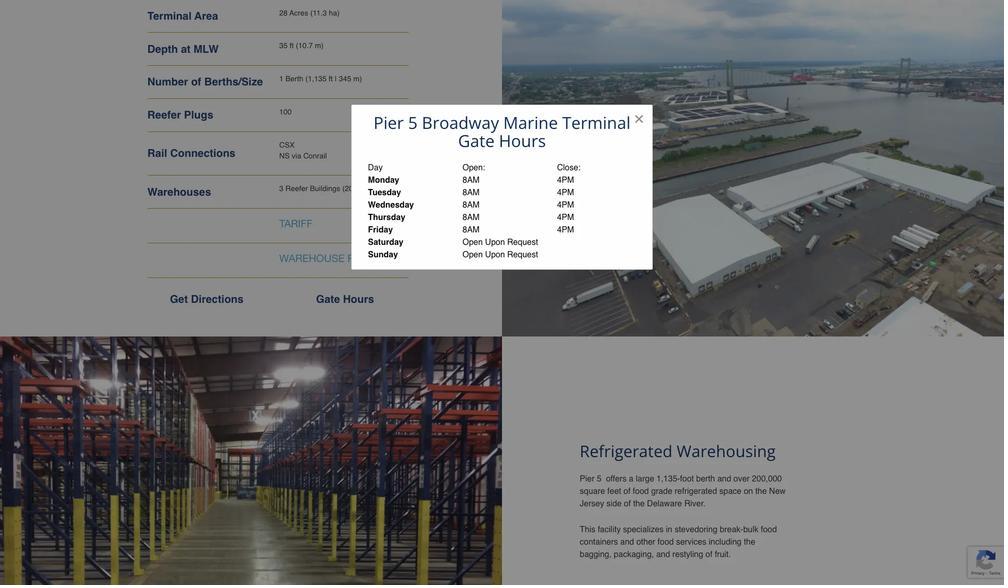 Task type: locate. For each thing, give the bounding box(es) containing it.
break-
[[720, 526, 744, 535]]

pier inside 'pier 5  offers a large 1,135-foot berth and over 200,000 square feet of food grade refrigerated space on the new jersey side of the delaware river.'
[[580, 475, 595, 484]]

ft left ')'
[[374, 185, 378, 193]]

terminal
[[148, 10, 192, 22], [563, 111, 631, 134]]

services
[[676, 538, 707, 547]]

berth
[[697, 475, 716, 484]]

28
[[279, 9, 288, 17]]

1 8am from the top
[[463, 176, 480, 185]]

4pm
[[557, 176, 574, 185], [557, 188, 574, 198], [557, 201, 574, 210], [557, 213, 574, 223], [557, 226, 574, 235]]

new
[[770, 487, 786, 497]]

the
[[756, 487, 767, 497], [634, 500, 645, 509], [744, 538, 756, 547]]

reefer right 3
[[286, 185, 308, 193]]

berths/size
[[204, 76, 263, 88]]

area
[[194, 10, 218, 22]]

and
[[718, 475, 732, 484], [621, 538, 635, 547], [657, 551, 671, 560]]

pier for pier 5  offers a large 1,135-foot berth and over 200,000 square feet of food grade refrigerated space on the new jersey side of the delaware river.
[[580, 475, 595, 484]]

request for saturday
[[508, 238, 538, 247]]

2 horizontal spatial and
[[718, 475, 732, 484]]

reefer down number
[[148, 109, 181, 121]]

0 vertical spatial hours
[[499, 130, 546, 152]]

2 8am from the top
[[463, 188, 480, 198]]

1 vertical spatial request
[[508, 251, 538, 260]]

m) right 345
[[354, 75, 362, 83]]

of right number
[[191, 76, 201, 88]]

request for sunday
[[508, 251, 538, 260]]

0 vertical spatial the
[[756, 487, 767, 497]]

of inside this facility specializes in stevedoring break-bulk food containers and other food services including the bagging, packaging, and restyling of fruit.
[[706, 551, 713, 560]]

1 horizontal spatial terminal
[[563, 111, 631, 134]]

1 horizontal spatial reefer
[[286, 185, 308, 193]]

pier for pier 5 broadway marine terminal gate hours
[[374, 111, 404, 134]]

day
[[368, 163, 383, 173]]

0 vertical spatial pier
[[374, 111, 404, 134]]

plugs
[[184, 109, 213, 121]]

28 acres (11.3 ha)
[[279, 9, 340, 17]]

rail
[[148, 147, 167, 160]]

and left restyling
[[657, 551, 671, 560]]

upon for saturday
[[485, 238, 505, 247]]

ft inside 3 reefer buildings (207,000 ft 2 )
[[374, 185, 378, 193]]

0 horizontal spatial pier
[[374, 111, 404, 134]]

csx
[[279, 141, 295, 149]]

2 open upon request from the top
[[463, 251, 538, 260]]

1 4pm from the top
[[557, 176, 574, 185]]

food down in
[[658, 538, 674, 547]]

5
[[408, 111, 418, 134], [597, 475, 602, 484]]

0 vertical spatial food
[[633, 487, 649, 497]]

feet
[[608, 487, 622, 497]]

0 vertical spatial open
[[463, 238, 483, 247]]

0 horizontal spatial food
[[633, 487, 649, 497]]

and up packaging,
[[621, 538, 635, 547]]

2 upon from the top
[[485, 251, 505, 260]]

the down bulk
[[744, 538, 756, 547]]

0 vertical spatial open upon request
[[463, 238, 538, 247]]

thursday
[[368, 213, 406, 223]]

1 horizontal spatial hours
[[499, 130, 546, 152]]

space
[[720, 487, 742, 497]]

1 vertical spatial ft
[[329, 75, 333, 83]]

0 vertical spatial upon
[[485, 238, 505, 247]]

2 horizontal spatial ft
[[374, 185, 378, 193]]

1 vertical spatial terminal
[[563, 111, 631, 134]]

0 horizontal spatial reefer
[[148, 109, 181, 121]]

the inside this facility specializes in stevedoring break-bulk food containers and other food services including the bagging, packaging, and restyling of fruit.
[[744, 538, 756, 547]]

4pm for thursday
[[557, 213, 574, 223]]

5 inside pier 5 broadway marine terminal gate hours
[[408, 111, 418, 134]]

monday
[[368, 176, 400, 185]]

0 horizontal spatial 5
[[408, 111, 418, 134]]

this
[[580, 526, 596, 535]]

2 vertical spatial the
[[744, 538, 756, 547]]

|
[[335, 75, 337, 83]]

1 vertical spatial hours
[[343, 294, 374, 306]]

food inside 'pier 5  offers a large 1,135-foot berth and over 200,000 square feet of food grade refrigerated space on the new jersey side of the delaware river.'
[[633, 487, 649, 497]]

bagging,
[[580, 551, 612, 560]]

tariff link
[[279, 218, 313, 230]]

pier
[[374, 111, 404, 134], [580, 475, 595, 484]]

5 inside 'pier 5  offers a large 1,135-foot berth and over 200,000 square feet of food grade refrigerated space on the new jersey side of the delaware river.'
[[597, 475, 602, 484]]

on
[[744, 487, 754, 497]]

sunday
[[368, 251, 398, 260]]

upon
[[485, 238, 505, 247], [485, 251, 505, 260]]

8am for monday
[[463, 176, 480, 185]]

mlw
[[194, 43, 219, 55]]

saturday
[[368, 238, 404, 247]]

200,000
[[752, 475, 782, 484]]

terminal left the × button
[[563, 111, 631, 134]]

food right bulk
[[761, 526, 777, 535]]

0 vertical spatial reefer
[[148, 109, 181, 121]]

ft right 35
[[290, 42, 294, 50]]

5 up square
[[597, 475, 602, 484]]

1 vertical spatial and
[[621, 538, 635, 547]]

wednesday
[[368, 201, 414, 210]]

square
[[580, 487, 605, 497]]

grade
[[652, 487, 673, 497]]

× button
[[635, 108, 644, 127]]

open
[[463, 238, 483, 247], [463, 251, 483, 260]]

terminal up depth
[[148, 10, 192, 22]]

1 open upon request from the top
[[463, 238, 538, 247]]

specializes
[[623, 526, 664, 535]]

terminal inside pier 5 broadway marine terminal gate hours
[[563, 111, 631, 134]]

1 horizontal spatial 5
[[597, 475, 602, 484]]

1 berth (1,135 ft | 345 m)
[[279, 75, 362, 83]]

1 vertical spatial reefer
[[286, 185, 308, 193]]

2 vertical spatial ft
[[374, 185, 378, 193]]

1
[[279, 75, 284, 83]]

pier 5  offers a large 1,135-foot berth and over 200,000 square feet of food grade refrigerated space on the new jersey side of the delaware river.
[[580, 475, 786, 509]]

reefer plugs
[[148, 109, 213, 121]]

2 4pm from the top
[[557, 188, 574, 198]]

1 vertical spatial upon
[[485, 251, 505, 260]]

side
[[607, 500, 622, 509]]

gate down warehouse receipt 'link'
[[316, 294, 340, 306]]

hours
[[499, 130, 546, 152], [343, 294, 374, 306]]

1 vertical spatial m)
[[354, 75, 362, 83]]

1 vertical spatial food
[[761, 526, 777, 535]]

5 8am from the top
[[463, 226, 480, 235]]

gate up "open:"
[[458, 130, 495, 152]]

1 vertical spatial open
[[463, 251, 483, 260]]

pier up the day
[[374, 111, 404, 134]]

1 open from the top
[[463, 238, 483, 247]]

(1,135
[[306, 75, 327, 83]]

1 upon from the top
[[485, 238, 505, 247]]

1 horizontal spatial and
[[657, 551, 671, 560]]

the right on
[[756, 487, 767, 497]]

3 8am from the top
[[463, 201, 480, 210]]

restyling
[[673, 551, 704, 560]]

1 horizontal spatial pier
[[580, 475, 595, 484]]

reefer
[[148, 109, 181, 121], [286, 185, 308, 193]]

including
[[709, 538, 742, 547]]

0 vertical spatial and
[[718, 475, 732, 484]]

1 vertical spatial 5
[[597, 475, 602, 484]]

1 vertical spatial open upon request
[[463, 251, 538, 260]]

8am for wednesday
[[463, 201, 480, 210]]

4 8am from the top
[[463, 213, 480, 223]]

0 horizontal spatial hours
[[343, 294, 374, 306]]

×
[[635, 108, 644, 127]]

ft
[[290, 42, 294, 50], [329, 75, 333, 83], [374, 185, 378, 193]]

packaging,
[[614, 551, 654, 560]]

request
[[508, 238, 538, 247], [508, 251, 538, 260]]

2 vertical spatial and
[[657, 551, 671, 560]]

1 vertical spatial pier
[[580, 475, 595, 484]]

m) right '(10.7' at the left top
[[315, 42, 324, 50]]

and up space
[[718, 475, 732, 484]]

terminal area
[[148, 10, 218, 22]]

pier 5 broadway marine terminal gate hours
[[374, 111, 631, 152]]

0 horizontal spatial gate
[[316, 294, 340, 306]]

ft left |
[[329, 75, 333, 83]]

broadway
[[422, 111, 499, 134]]

gate inside pier 5 broadway marine terminal gate hours
[[458, 130, 495, 152]]

1 horizontal spatial gate
[[458, 130, 495, 152]]

)
[[381, 185, 384, 193]]

2 horizontal spatial food
[[761, 526, 777, 535]]

pier 5 broadway marine terminal gate hours dialog
[[352, 105, 653, 270]]

2 request from the top
[[508, 251, 538, 260]]

reefer inside 3 reefer buildings (207,000 ft 2 )
[[286, 185, 308, 193]]

0 vertical spatial gate
[[458, 130, 495, 152]]

8am for friday
[[463, 226, 480, 235]]

100
[[279, 108, 292, 116]]

at
[[181, 43, 191, 55]]

4 4pm from the top
[[557, 213, 574, 223]]

connections
[[170, 147, 236, 160]]

3 4pm from the top
[[557, 201, 574, 210]]

gate
[[458, 130, 495, 152], [316, 294, 340, 306]]

5 left broadway
[[408, 111, 418, 134]]

8am for thursday
[[463, 213, 480, 223]]

pier inside pier 5 broadway marine terminal gate hours
[[374, 111, 404, 134]]

8am
[[463, 176, 480, 185], [463, 188, 480, 198], [463, 201, 480, 210], [463, 213, 480, 223], [463, 226, 480, 235]]

3 reefer buildings (207,000 ft 2 )
[[279, 184, 384, 193]]

35
[[279, 42, 288, 50]]

0 horizontal spatial terminal
[[148, 10, 192, 22]]

food down large
[[633, 487, 649, 497]]

1 vertical spatial the
[[634, 500, 645, 509]]

the right the side
[[634, 500, 645, 509]]

friday
[[368, 226, 393, 235]]

0 vertical spatial request
[[508, 238, 538, 247]]

1 request from the top
[[508, 238, 538, 247]]

0 vertical spatial terminal
[[148, 10, 192, 22]]

of left fruit.
[[706, 551, 713, 560]]

of right the side
[[624, 500, 631, 509]]

pier up square
[[580, 475, 595, 484]]

0 vertical spatial 5
[[408, 111, 418, 134]]

2 open from the top
[[463, 251, 483, 260]]

other
[[637, 538, 656, 547]]

2 vertical spatial food
[[658, 538, 674, 547]]

and inside 'pier 5  offers a large 1,135-foot berth and over 200,000 square feet of food grade refrigerated space on the new jersey side of the delaware river.'
[[718, 475, 732, 484]]

0 horizontal spatial m)
[[315, 42, 324, 50]]

5 4pm from the top
[[557, 226, 574, 235]]

0 vertical spatial ft
[[290, 42, 294, 50]]



Task type: describe. For each thing, give the bounding box(es) containing it.
warehouse receipt
[[279, 253, 390, 265]]

berth
[[286, 75, 304, 83]]

close:
[[557, 163, 581, 173]]

conrail
[[303, 152, 327, 160]]

4pm for monday
[[557, 176, 574, 185]]

foot
[[680, 475, 694, 484]]

3
[[279, 185, 284, 193]]

tariff
[[279, 218, 313, 230]]

5 for a
[[597, 475, 602, 484]]

river.
[[685, 500, 706, 509]]

35 ft (10.7 m)
[[279, 42, 324, 50]]

8am for tuesday
[[463, 188, 480, 198]]

0 horizontal spatial and
[[621, 538, 635, 547]]

1,135-
[[657, 475, 680, 484]]

upon for sunday
[[485, 251, 505, 260]]

a
[[629, 475, 634, 484]]

5 for broadway
[[408, 111, 418, 134]]

depth at mlw
[[148, 43, 219, 55]]

directions
[[191, 294, 244, 306]]

4pm for wednesday
[[557, 201, 574, 210]]

csx ns via conrail
[[279, 141, 327, 160]]

gate hours
[[316, 294, 374, 306]]

(207,000
[[342, 185, 372, 193]]

345
[[339, 75, 352, 83]]

refrigerated
[[675, 487, 718, 497]]

4pm for tuesday
[[557, 188, 574, 198]]

in
[[666, 526, 673, 535]]

get
[[170, 294, 188, 306]]

of right feet
[[624, 487, 631, 497]]

0 vertical spatial m)
[[315, 42, 324, 50]]

1 horizontal spatial m)
[[354, 75, 362, 83]]

this facility specializes in stevedoring break-bulk food containers and other food services including the bagging, packaging, and restyling of fruit.
[[580, 526, 777, 560]]

1 vertical spatial gate
[[316, 294, 340, 306]]

buildings
[[310, 185, 340, 193]]

jersey
[[580, 500, 605, 509]]

get directions
[[170, 294, 244, 306]]

containers
[[580, 538, 618, 547]]

stevedoring
[[675, 526, 718, 535]]

warehouse
[[279, 253, 345, 265]]

open:
[[463, 163, 485, 173]]

ns
[[279, 152, 290, 160]]

open for saturday
[[463, 238, 483, 247]]

over
[[734, 475, 750, 484]]

1 horizontal spatial food
[[658, 538, 674, 547]]

via
[[292, 152, 301, 160]]

bulk
[[744, 526, 759, 535]]

marine
[[504, 111, 558, 134]]

warehouses
[[148, 186, 211, 198]]

(10.7
[[296, 42, 313, 50]]

1 horizontal spatial ft
[[329, 75, 333, 83]]

large
[[636, 475, 655, 484]]

fruit.
[[715, 551, 731, 560]]

acres
[[290, 9, 308, 17]]

2
[[378, 184, 381, 190]]

depth
[[148, 43, 178, 55]]

open for sunday
[[463, 251, 483, 260]]

number
[[148, 76, 188, 88]]

open upon request for sunday
[[463, 251, 538, 260]]

facility
[[598, 526, 621, 535]]

warehouse receipt link
[[279, 253, 390, 265]]

rail connections
[[148, 147, 236, 160]]

delaware
[[647, 500, 682, 509]]

open upon request for saturday
[[463, 238, 538, 247]]

0 horizontal spatial ft
[[290, 42, 294, 50]]

4pm for friday
[[557, 226, 574, 235]]

tuesday
[[368, 188, 401, 198]]

receipt
[[348, 253, 390, 265]]

hours inside pier 5 broadway marine terminal gate hours
[[499, 130, 546, 152]]

ha)
[[329, 9, 340, 17]]

number of berths/size
[[148, 76, 263, 88]]



Task type: vqa. For each thing, say whether or not it's contained in the screenshot.


